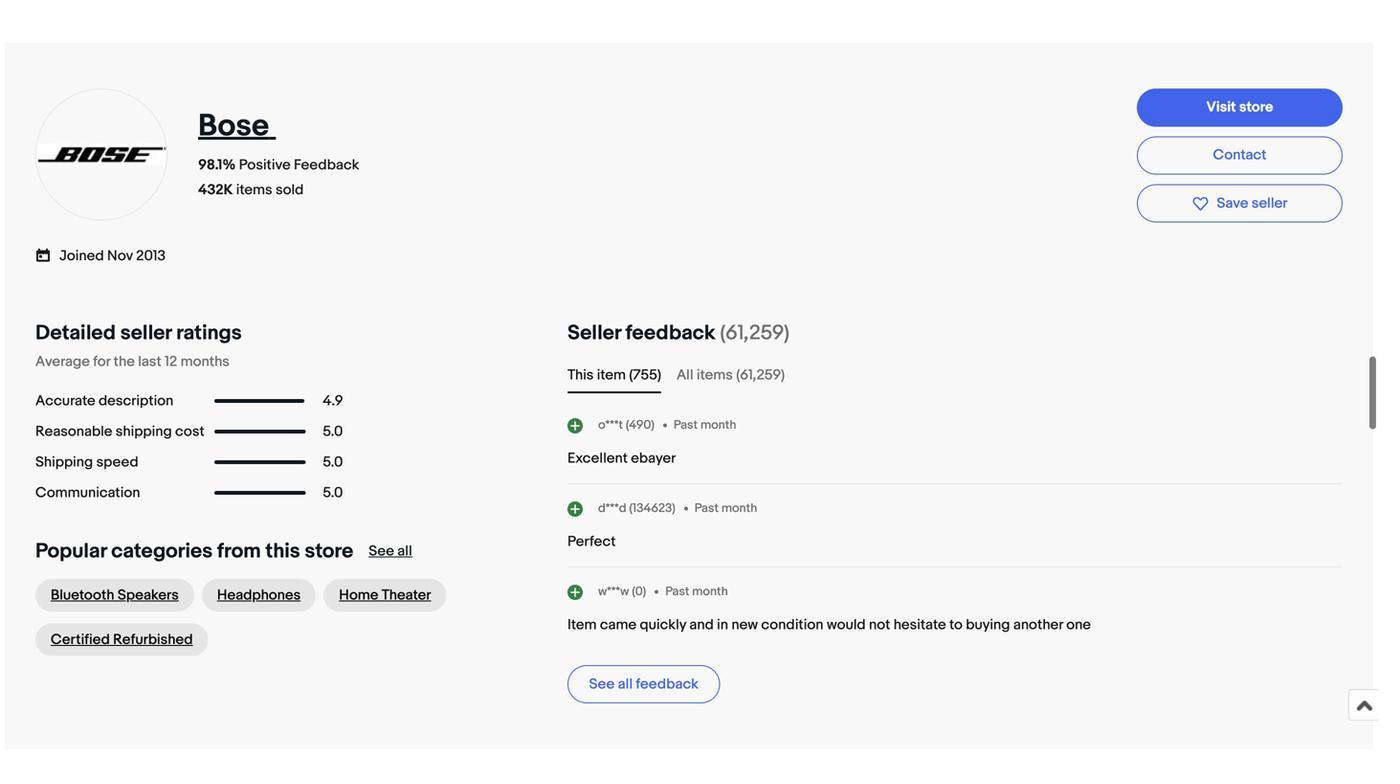 Task type: locate. For each thing, give the bounding box(es) containing it.
0 horizontal spatial all
[[398, 543, 412, 560]]

categories
[[111, 539, 213, 564]]

98.1%
[[198, 157, 236, 174]]

0 vertical spatial items
[[236, 181, 272, 199]]

bluetooth
[[51, 587, 114, 604]]

1 vertical spatial 5.0
[[323, 454, 343, 471]]

1 vertical spatial items
[[697, 367, 733, 384]]

text__icon wrapper image
[[35, 246, 59, 263]]

(0)
[[632, 584, 646, 599]]

seller right save at right
[[1252, 195, 1288, 212]]

(61,259) right all
[[736, 367, 785, 384]]

home
[[339, 587, 379, 604]]

positive
[[239, 157, 291, 174]]

see for see all feedback
[[589, 676, 615, 693]]

1 vertical spatial (61,259)
[[736, 367, 785, 384]]

certified refurbished
[[51, 631, 193, 649]]

0 horizontal spatial see
[[369, 543, 394, 560]]

month down all items (61,259)
[[701, 418, 736, 432]]

quickly
[[640, 617, 686, 634]]

1 vertical spatial store
[[305, 539, 353, 564]]

past month up and
[[665, 584, 728, 599]]

1 5.0 from the top
[[323, 423, 343, 440]]

communication
[[35, 484, 140, 502]]

seller feedback (61,259)
[[568, 321, 790, 346]]

feedback
[[294, 157, 359, 174]]

0 vertical spatial seller
[[1252, 195, 1288, 212]]

12
[[165, 353, 177, 371]]

seller
[[568, 321, 621, 346]]

0 vertical spatial (61,259)
[[720, 321, 790, 346]]

2013
[[136, 248, 166, 265]]

0 vertical spatial past
[[674, 418, 698, 432]]

from
[[217, 539, 261, 564]]

all inside see all feedback link
[[618, 676, 633, 693]]

speakers
[[118, 587, 179, 604]]

for
[[93, 353, 110, 371]]

0 horizontal spatial items
[[236, 181, 272, 199]]

shipping speed
[[35, 454, 138, 471]]

1 horizontal spatial seller
[[1252, 195, 1288, 212]]

2 5.0 from the top
[[323, 454, 343, 471]]

tab list
[[568, 365, 1343, 386]]

see all
[[369, 543, 412, 560]]

home theater link
[[324, 579, 447, 612]]

speed
[[96, 454, 138, 471]]

month
[[701, 418, 736, 432], [722, 501, 757, 516], [692, 584, 728, 599]]

1 horizontal spatial items
[[697, 367, 733, 384]]

feedback down quickly
[[636, 676, 699, 693]]

month right (134623)
[[722, 501, 757, 516]]

all
[[677, 367, 694, 384]]

see
[[369, 543, 394, 560], [589, 676, 615, 693]]

detailed seller ratings
[[35, 321, 242, 346]]

1 vertical spatial past
[[695, 501, 719, 516]]

0 vertical spatial past month
[[674, 418, 736, 432]]

w***w
[[598, 584, 629, 599]]

visit store
[[1207, 99, 1274, 116]]

one
[[1067, 617, 1091, 634]]

accurate description
[[35, 393, 174, 410]]

0 vertical spatial month
[[701, 418, 736, 432]]

seller for save
[[1252, 195, 1288, 212]]

past month
[[674, 418, 736, 432], [695, 501, 757, 516], [665, 584, 728, 599]]

items down positive
[[236, 181, 272, 199]]

past right the (490)
[[674, 418, 698, 432]]

see up home theater link
[[369, 543, 394, 560]]

sold
[[276, 181, 304, 199]]

past right (134623)
[[695, 501, 719, 516]]

store
[[1240, 99, 1274, 116], [305, 539, 353, 564]]

past for came
[[665, 584, 690, 599]]

excellent ebayer
[[568, 450, 676, 467]]

contact link
[[1137, 136, 1343, 175]]

see down came
[[589, 676, 615, 693]]

the
[[114, 353, 135, 371]]

all up theater
[[398, 543, 412, 560]]

months
[[181, 353, 230, 371]]

bluetooth speakers link
[[35, 579, 194, 612]]

2 vertical spatial month
[[692, 584, 728, 599]]

detailed
[[35, 321, 116, 346]]

month up and
[[692, 584, 728, 599]]

items inside tab list
[[697, 367, 733, 384]]

feedback up all
[[626, 321, 716, 346]]

hesitate
[[894, 617, 946, 634]]

past month right (134623)
[[695, 501, 757, 516]]

all
[[398, 543, 412, 560], [618, 676, 633, 693]]

(61,259) for seller feedback (61,259)
[[720, 321, 790, 346]]

5.0
[[323, 423, 343, 440], [323, 454, 343, 471], [323, 484, 343, 502]]

average for the last 12 months
[[35, 353, 230, 371]]

shipping
[[116, 423, 172, 440]]

seller inside button
[[1252, 195, 1288, 212]]

w***w (0)
[[598, 584, 646, 599]]

certified refurbished link
[[35, 624, 208, 656]]

reasonable
[[35, 423, 112, 440]]

past
[[674, 418, 698, 432], [695, 501, 719, 516], [665, 584, 690, 599]]

visit
[[1207, 99, 1236, 116]]

store right this
[[305, 539, 353, 564]]

store right visit
[[1240, 99, 1274, 116]]

would
[[827, 617, 866, 634]]

(61,259) up all items (61,259)
[[720, 321, 790, 346]]

this item (755)
[[568, 367, 661, 384]]

0 vertical spatial 5.0
[[323, 423, 343, 440]]

2 vertical spatial past
[[665, 584, 690, 599]]

0 horizontal spatial seller
[[120, 321, 172, 346]]

1 vertical spatial see
[[589, 676, 615, 693]]

month for ebayer
[[701, 418, 736, 432]]

and
[[690, 617, 714, 634]]

headphones link
[[202, 579, 316, 612]]

all down came
[[618, 676, 633, 693]]

last
[[138, 353, 162, 371]]

items
[[236, 181, 272, 199], [697, 367, 733, 384]]

past up quickly
[[665, 584, 690, 599]]

past for ebayer
[[674, 418, 698, 432]]

seller
[[1252, 195, 1288, 212], [120, 321, 172, 346]]

0 vertical spatial all
[[398, 543, 412, 560]]

all for see all feedback
[[618, 676, 633, 693]]

1 horizontal spatial all
[[618, 676, 633, 693]]

0 vertical spatial store
[[1240, 99, 1274, 116]]

1 horizontal spatial see
[[589, 676, 615, 693]]

1 vertical spatial all
[[618, 676, 633, 693]]

4.9
[[323, 393, 343, 410]]

98.1% positive feedback 432k items sold
[[198, 157, 359, 199]]

past month down all
[[674, 418, 736, 432]]

contact
[[1213, 146, 1267, 164]]

1 horizontal spatial store
[[1240, 99, 1274, 116]]

0 vertical spatial see
[[369, 543, 394, 560]]

items right all
[[697, 367, 733, 384]]

item
[[597, 367, 626, 384]]

perfect
[[568, 533, 616, 550]]

1 vertical spatial seller
[[120, 321, 172, 346]]

(61,259) inside tab list
[[736, 367, 785, 384]]

1 vertical spatial month
[[722, 501, 757, 516]]

bose link
[[198, 108, 276, 145]]

another
[[1014, 617, 1063, 634]]

seller up last
[[120, 321, 172, 346]]

2 vertical spatial past month
[[665, 584, 728, 599]]

refurbished
[[113, 631, 193, 649]]

(61,259)
[[720, 321, 790, 346], [736, 367, 785, 384]]

2 vertical spatial 5.0
[[323, 484, 343, 502]]

ratings
[[176, 321, 242, 346]]



Task type: describe. For each thing, give the bounding box(es) containing it.
d***d (134623)
[[598, 501, 676, 516]]

o***t (490)
[[598, 418, 655, 432]]

visit store link
[[1137, 89, 1343, 127]]

shipping
[[35, 454, 93, 471]]

item came quickly and in new condition would not hesitate to buying another one
[[568, 617, 1091, 634]]

432k
[[198, 181, 233, 199]]

see for see all
[[369, 543, 394, 560]]

see all link
[[369, 543, 412, 560]]

(755)
[[629, 367, 661, 384]]

3 5.0 from the top
[[323, 484, 343, 502]]

to
[[950, 617, 963, 634]]

save seller
[[1217, 195, 1288, 212]]

item
[[568, 617, 597, 634]]

1 vertical spatial feedback
[[636, 676, 699, 693]]

d***d
[[598, 501, 627, 516]]

5.0 for shipping
[[323, 423, 343, 440]]

buying
[[966, 617, 1010, 634]]

0 vertical spatial feedback
[[626, 321, 716, 346]]

nov
[[107, 248, 133, 265]]

seller for detailed
[[120, 321, 172, 346]]

joined
[[59, 248, 104, 265]]

cost
[[175, 423, 205, 440]]

bluetooth speakers
[[51, 587, 179, 604]]

o***t
[[598, 418, 623, 432]]

0 horizontal spatial store
[[305, 539, 353, 564]]

save seller button
[[1137, 184, 1343, 223]]

description
[[99, 393, 174, 410]]

joined nov 2013
[[59, 248, 166, 265]]

past month for ebayer
[[674, 418, 736, 432]]

past month for came
[[665, 584, 728, 599]]

condition
[[761, 617, 824, 634]]

came
[[600, 617, 637, 634]]

all items (61,259)
[[677, 367, 785, 384]]

ebayer
[[631, 450, 676, 467]]

headphones
[[217, 587, 301, 604]]

certified
[[51, 631, 110, 649]]

(61,259) for all items (61,259)
[[736, 367, 785, 384]]

reasonable shipping cost
[[35, 423, 205, 440]]

5.0 for speed
[[323, 454, 343, 471]]

tab list containing this item (755)
[[568, 365, 1343, 386]]

accurate
[[35, 393, 95, 410]]

popular
[[35, 539, 107, 564]]

not
[[869, 617, 891, 634]]

see all feedback
[[589, 676, 699, 693]]

(490)
[[626, 418, 655, 432]]

excellent
[[568, 450, 628, 467]]

home theater
[[339, 587, 431, 604]]

save
[[1217, 195, 1249, 212]]

month for came
[[692, 584, 728, 599]]

1 vertical spatial past month
[[695, 501, 757, 516]]

this
[[266, 539, 300, 564]]

this
[[568, 367, 594, 384]]

items inside 98.1% positive feedback 432k items sold
[[236, 181, 272, 199]]

(134623)
[[629, 501, 676, 516]]

theater
[[382, 587, 431, 604]]

popular categories from this store
[[35, 539, 353, 564]]

new
[[732, 617, 758, 634]]

average
[[35, 353, 90, 371]]

see all feedback link
[[568, 665, 720, 704]]

bose
[[198, 108, 269, 145]]

all for see all
[[398, 543, 412, 560]]

bose image
[[34, 144, 168, 166]]



Task type: vqa. For each thing, say whether or not it's contained in the screenshot.


